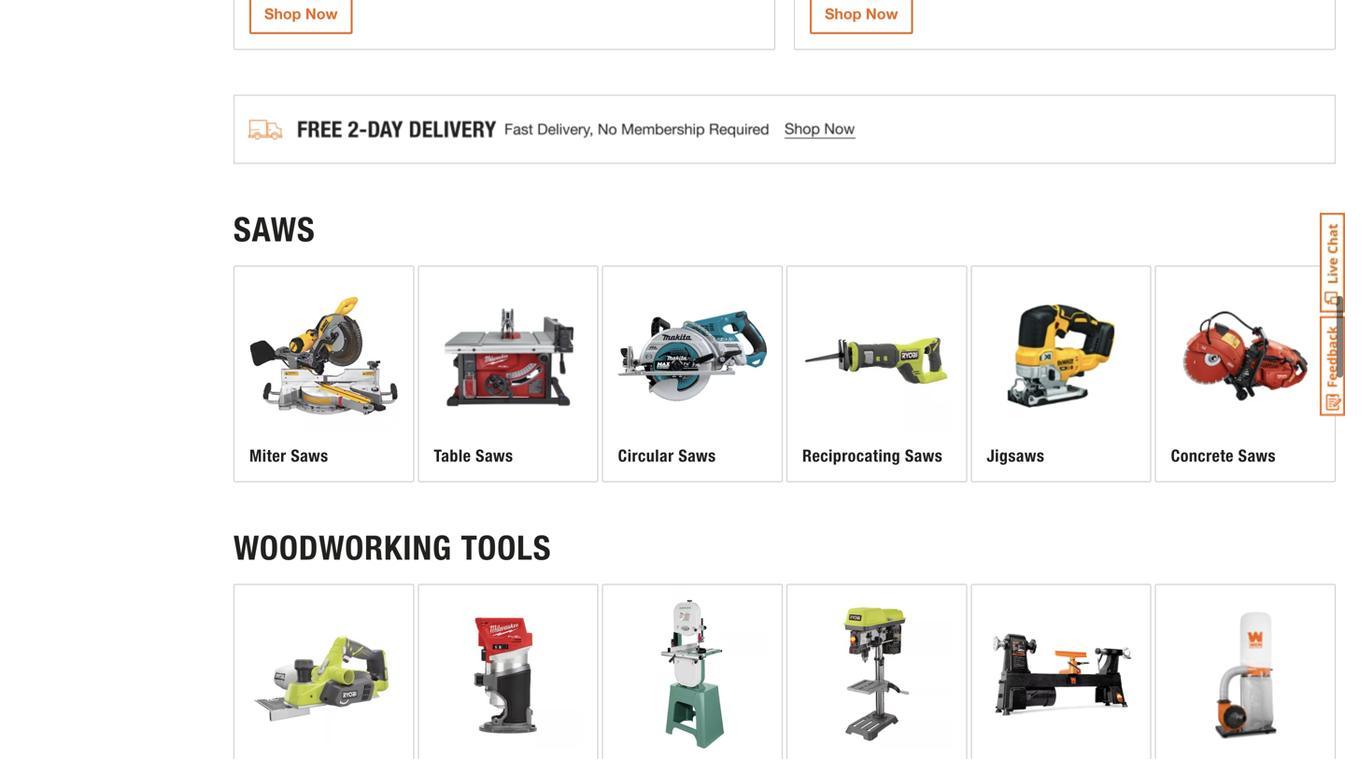 Task type: locate. For each thing, give the bounding box(es) containing it.
1 horizontal spatial shop now
[[825, 5, 898, 23]]

2 now from the left
[[866, 5, 898, 23]]

shop now link
[[249, 0, 353, 34], [810, 0, 913, 34]]

circular saws
[[618, 446, 716, 466]]

0 horizontal spatial now
[[305, 5, 338, 23]]

image for lathes image
[[987, 600, 1135, 749]]

1 shop now from the left
[[264, 5, 338, 23]]

shop for second shop now "link" from right
[[264, 5, 301, 23]]

banner image
[[234, 95, 1336, 164]]

image for circular saws image
[[618, 282, 767, 431]]

image for jigsaws image
[[987, 282, 1135, 431]]

1 horizontal spatial shop
[[825, 5, 862, 23]]

image for drill presses image
[[802, 600, 951, 749]]

concrete
[[1171, 446, 1234, 466]]

image for concrete saws image
[[1171, 282, 1320, 431]]

1 now from the left
[[305, 5, 338, 23]]

now for 2nd shop now "link" from the left
[[866, 5, 898, 23]]

1 shop from the left
[[264, 5, 301, 23]]

miter saws
[[249, 446, 328, 466]]

2 shop from the left
[[825, 5, 862, 23]]

now
[[305, 5, 338, 23], [866, 5, 898, 23]]

reciprocating saws link
[[787, 267, 966, 481]]

saws for reciprocating saws
[[905, 446, 943, 466]]

image for table saws image
[[434, 282, 583, 431]]

image for band saws image
[[618, 600, 767, 749]]

saws for concrete saws
[[1238, 446, 1276, 466]]

concrete saws link
[[1156, 267, 1335, 481]]

image for dust collectors image
[[1171, 600, 1320, 749]]

shop now for second shop now "link" from right
[[264, 5, 338, 23]]

1 horizontal spatial shop now link
[[810, 0, 913, 34]]

live chat image
[[1320, 213, 1345, 313]]

woodworking
[[234, 528, 452, 568]]

reciprocating saws
[[802, 446, 943, 466]]

saws
[[234, 209, 315, 250], [291, 446, 328, 466], [678, 446, 716, 466], [476, 446, 513, 466], [905, 446, 943, 466], [1238, 446, 1276, 466]]

0 horizontal spatial shop now link
[[249, 0, 353, 34]]

0 horizontal spatial shop now
[[264, 5, 338, 23]]

1 shop now link from the left
[[249, 0, 353, 34]]

miter saws link
[[234, 267, 413, 481]]

circular
[[618, 446, 674, 466]]

shop now
[[264, 5, 338, 23], [825, 5, 898, 23]]

now for second shop now "link" from right
[[305, 5, 338, 23]]

jigsaws link
[[972, 267, 1150, 481]]

2 shop now from the left
[[825, 5, 898, 23]]

1 horizontal spatial now
[[866, 5, 898, 23]]

feedback link image
[[1320, 316, 1345, 417]]

shop
[[264, 5, 301, 23], [825, 5, 862, 23]]

0 horizontal spatial shop
[[264, 5, 301, 23]]



Task type: vqa. For each thing, say whether or not it's contained in the screenshot.
GO
no



Task type: describe. For each thing, give the bounding box(es) containing it.
jigsaws
[[987, 446, 1045, 466]]

image for reciprocating saws image
[[802, 282, 951, 431]]

reciprocating
[[802, 446, 901, 466]]

2 shop now link from the left
[[810, 0, 913, 34]]

miter
[[249, 446, 286, 466]]

saws for miter saws
[[291, 446, 328, 466]]

saws for circular saws
[[678, 446, 716, 466]]

image for wood routers image
[[434, 600, 583, 749]]

table saws link
[[419, 267, 597, 481]]

circular saws link
[[603, 267, 782, 481]]

table
[[434, 446, 471, 466]]

woodworking tools
[[234, 528, 551, 568]]

table saws
[[434, 446, 513, 466]]

saws for table saws
[[476, 446, 513, 466]]

image for miter saws image
[[249, 282, 398, 431]]

tools
[[461, 528, 551, 568]]

concrete saws
[[1171, 446, 1276, 466]]

shop now for 2nd shop now "link" from the left
[[825, 5, 898, 23]]

image for planers image
[[249, 600, 398, 749]]

shop for 2nd shop now "link" from the left
[[825, 5, 862, 23]]



